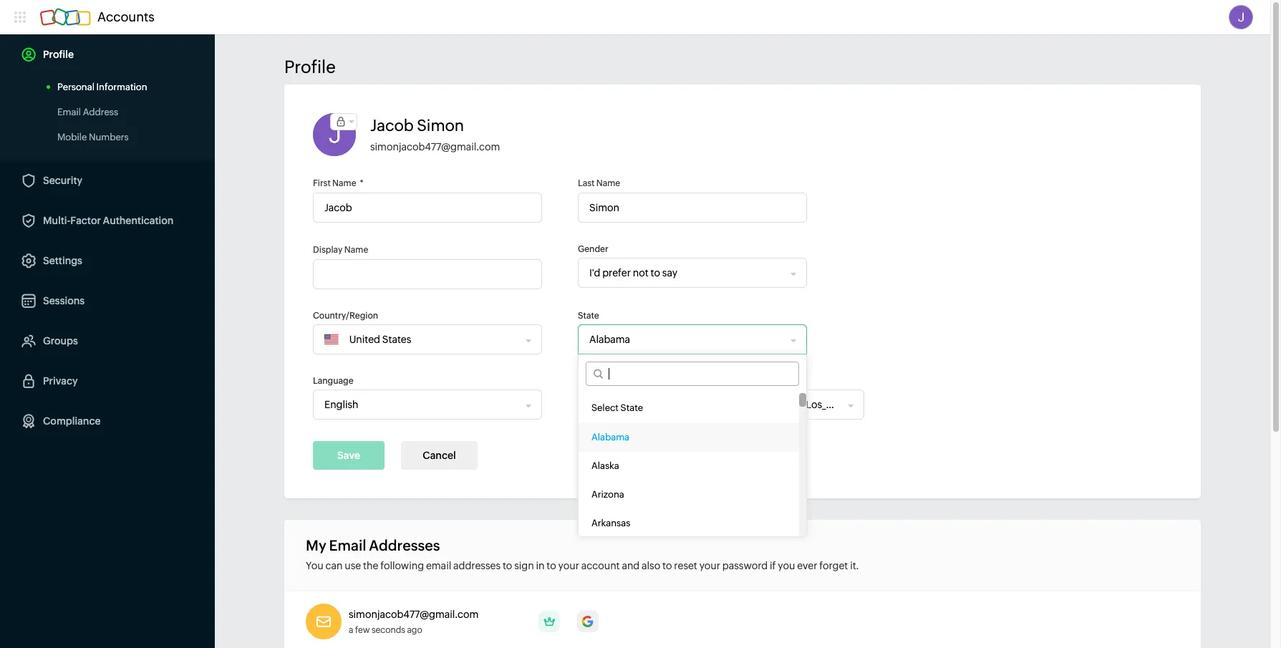Task type: locate. For each thing, give the bounding box(es) containing it.
None field
[[579, 259, 791, 287], [339, 325, 521, 354], [579, 325, 791, 354], [314, 390, 526, 419], [579, 390, 849, 419], [579, 259, 791, 287], [339, 325, 521, 354], [579, 325, 791, 354], [314, 390, 526, 419], [579, 390, 849, 419]]

language
[[313, 376, 353, 386]]

first name *
[[313, 178, 364, 188]]

it.
[[850, 560, 859, 571]]

0 horizontal spatial to
[[503, 560, 512, 571]]

my email addresses you can use the following email addresses to sign in to your account and also to reset your password if you ever forget it.
[[306, 537, 859, 571]]

few
[[355, 625, 370, 635]]

factor
[[70, 215, 101, 226]]

your right "in"
[[558, 560, 579, 571]]

arkansas
[[592, 518, 630, 529]]

email
[[57, 107, 81, 117], [329, 537, 366, 554]]

you
[[778, 560, 795, 571]]

can
[[325, 560, 343, 571]]

your
[[558, 560, 579, 571], [699, 560, 720, 571]]

in
[[536, 560, 545, 571]]

profile up personal
[[43, 49, 74, 60]]

state up time
[[578, 311, 599, 321]]

0 horizontal spatial your
[[558, 560, 579, 571]]

profile
[[43, 49, 74, 60], [284, 57, 336, 77]]

email address
[[57, 107, 118, 117]]

profile up "mprivacy" icon
[[284, 57, 336, 77]]

state
[[578, 311, 599, 321], [621, 402, 643, 413]]

jacob
[[370, 117, 414, 135]]

0 horizontal spatial email
[[57, 107, 81, 117]]

cancel button
[[401, 441, 477, 470]]

1 horizontal spatial email
[[329, 537, 366, 554]]

name right last
[[596, 178, 620, 188]]

3 to from the left
[[662, 560, 672, 571]]

None text field
[[313, 193, 542, 223]]

1 vertical spatial email
[[329, 537, 366, 554]]

ago
[[407, 625, 422, 635]]

a
[[349, 625, 353, 635]]

jacob simon simonjacob477@gmail.com
[[370, 117, 500, 153]]

use
[[345, 560, 361, 571]]

email up mobile
[[57, 107, 81, 117]]

mobile numbers
[[57, 132, 129, 143]]

name right display
[[344, 245, 368, 255]]

to right "in"
[[547, 560, 556, 571]]

simonjacob477@gmail.com a few seconds ago
[[349, 609, 479, 635]]

2 horizontal spatial to
[[662, 560, 672, 571]]

name
[[332, 178, 356, 188], [596, 178, 620, 188], [344, 245, 368, 255]]

forget
[[819, 560, 848, 571]]

settings
[[43, 255, 82, 266]]

email up use
[[329, 537, 366, 554]]

sign
[[514, 560, 534, 571]]

to right also
[[662, 560, 672, 571]]

1 horizontal spatial your
[[699, 560, 720, 571]]

state right select
[[621, 402, 643, 413]]

select state
[[592, 402, 643, 413]]

None text field
[[578, 193, 807, 223], [313, 259, 542, 289], [578, 193, 807, 223], [313, 259, 542, 289]]

select
[[592, 402, 619, 413]]

your right reset
[[699, 560, 720, 571]]

0 vertical spatial state
[[578, 311, 599, 321]]

*
[[360, 178, 364, 188]]

simonjacob477@gmail.com down simon
[[370, 141, 500, 153]]

time
[[578, 376, 598, 386]]

time zone
[[578, 376, 619, 386]]

0 vertical spatial simonjacob477@gmail.com
[[370, 141, 500, 153]]

gender
[[578, 244, 608, 254]]

1 horizontal spatial state
[[621, 402, 643, 413]]

to
[[503, 560, 512, 571], [547, 560, 556, 571], [662, 560, 672, 571]]

compliance
[[43, 415, 101, 427]]

first
[[313, 178, 331, 188]]

display
[[313, 245, 343, 255]]

multi-
[[43, 215, 70, 226]]

seconds
[[372, 625, 405, 635]]

to left sign
[[503, 560, 512, 571]]

1 horizontal spatial to
[[547, 560, 556, 571]]

0 horizontal spatial state
[[578, 311, 599, 321]]

also
[[642, 560, 660, 571]]

simonjacob477@gmail.com up ago
[[349, 609, 479, 620]]

reset
[[674, 560, 697, 571]]

simonjacob477@gmail.com
[[370, 141, 500, 153], [349, 609, 479, 620]]

address
[[83, 107, 118, 117]]

name for last
[[596, 178, 620, 188]]

name left *
[[332, 178, 356, 188]]

security
[[43, 175, 82, 186]]



Task type: describe. For each thing, give the bounding box(es) containing it.
my
[[306, 537, 326, 554]]

mprivacy image
[[331, 114, 351, 130]]

simon
[[417, 117, 464, 135]]

the
[[363, 560, 378, 571]]

country/region
[[313, 311, 378, 321]]

accounts
[[97, 9, 155, 24]]

2 your from the left
[[699, 560, 720, 571]]

1 horizontal spatial profile
[[284, 57, 336, 77]]

mobile
[[57, 132, 87, 143]]

Search... field
[[603, 362, 799, 385]]

0 horizontal spatial profile
[[43, 49, 74, 60]]

name for display
[[344, 245, 368, 255]]

if
[[770, 560, 776, 571]]

alaska
[[592, 460, 619, 471]]

authentication
[[103, 215, 174, 226]]

email
[[426, 560, 451, 571]]

you
[[306, 560, 323, 571]]

save button
[[313, 441, 385, 470]]

2 to from the left
[[547, 560, 556, 571]]

save
[[337, 450, 360, 461]]

sessions
[[43, 295, 85, 307]]

name for first
[[332, 178, 356, 188]]

password
[[722, 560, 768, 571]]

display name
[[313, 245, 368, 255]]

arizona
[[592, 489, 624, 500]]

ever
[[797, 560, 817, 571]]

alabama
[[592, 432, 630, 443]]

1 vertical spatial simonjacob477@gmail.com
[[349, 609, 479, 620]]

addresses
[[369, 537, 440, 554]]

0 vertical spatial email
[[57, 107, 81, 117]]

groups
[[43, 335, 78, 347]]

zone
[[600, 376, 619, 386]]

primary image
[[539, 611, 560, 632]]

privacy
[[43, 375, 78, 387]]

email inside my email addresses you can use the following email addresses to sign in to your account and also to reset your password if you ever forget it.
[[329, 537, 366, 554]]

information
[[96, 82, 147, 92]]

last
[[578, 178, 595, 188]]

numbers
[[89, 132, 129, 143]]

addresses
[[453, 560, 501, 571]]

and
[[622, 560, 640, 571]]

following
[[380, 560, 424, 571]]

1 your from the left
[[558, 560, 579, 571]]

multi-factor authentication
[[43, 215, 174, 226]]

last name
[[578, 178, 620, 188]]

cancel
[[423, 450, 456, 461]]

account
[[581, 560, 620, 571]]

personal
[[57, 82, 94, 92]]

1 vertical spatial state
[[621, 402, 643, 413]]

personal information
[[57, 82, 147, 92]]

1 to from the left
[[503, 560, 512, 571]]



Task type: vqa. For each thing, say whether or not it's contained in the screenshot.
PRIVACY
yes



